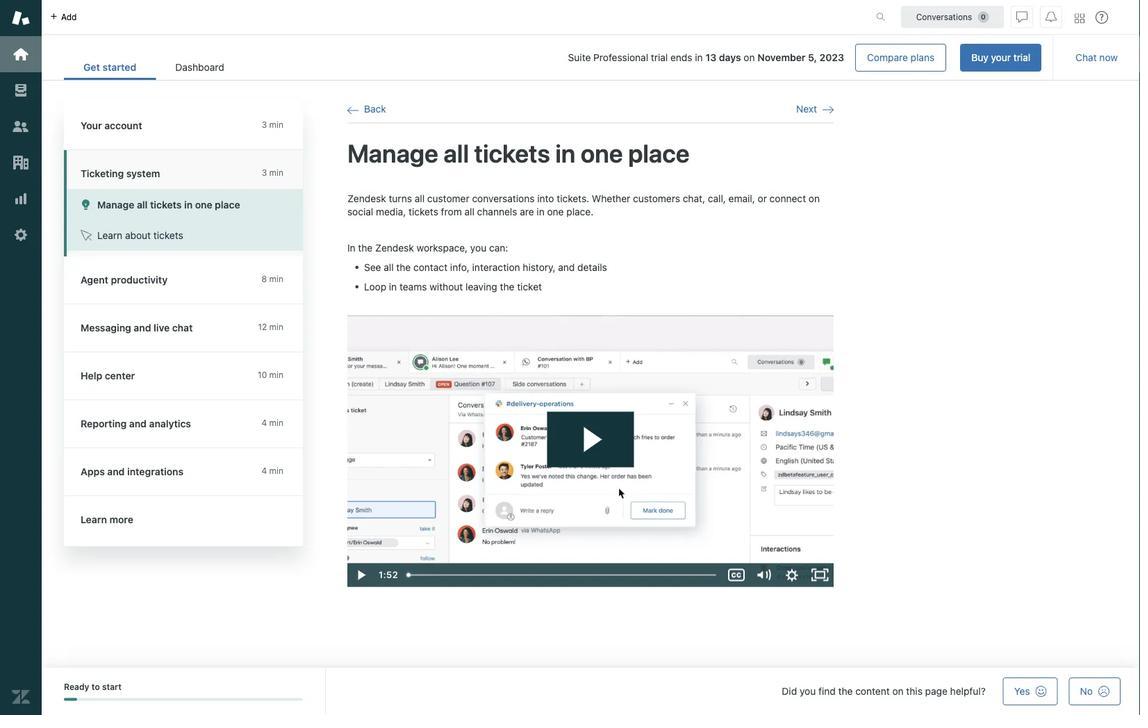 Task type: locate. For each thing, give the bounding box(es) containing it.
1 horizontal spatial on
[[809, 193, 820, 204]]

chat,
[[683, 193, 705, 204]]

chat now
[[1076, 52, 1118, 63]]

zendesk image
[[12, 688, 30, 706]]

in up learn about tickets button
[[184, 199, 193, 210]]

1 horizontal spatial place
[[628, 138, 690, 168]]

place inside content-title region
[[628, 138, 690, 168]]

manage all tickets in one place up conversations at the top left
[[348, 138, 690, 168]]

one up the whether
[[581, 138, 623, 168]]

in right are
[[537, 206, 545, 218]]

customer
[[427, 193, 470, 204]]

1 vertical spatial you
[[800, 686, 816, 697]]

min inside ticketing system heading
[[269, 168, 284, 178]]

1 vertical spatial manage
[[97, 199, 134, 210]]

0 horizontal spatial manage all tickets in one place
[[97, 199, 240, 210]]

1 vertical spatial manage all tickets in one place
[[97, 199, 240, 210]]

1 3 min from the top
[[262, 120, 284, 130]]

trial
[[1014, 52, 1031, 63], [651, 52, 668, 63]]

tickets right 'about' on the left
[[154, 230, 183, 241]]

0 horizontal spatial one
[[195, 199, 212, 210]]

chat now button
[[1065, 44, 1129, 72]]

yes
[[1015, 686, 1030, 697]]

call,
[[708, 193, 726, 204]]

1 vertical spatial place
[[215, 199, 240, 210]]

trial left ends
[[651, 52, 668, 63]]

3 min from the top
[[269, 274, 284, 284]]

0 horizontal spatial trial
[[651, 52, 668, 63]]

video thumbnail image
[[348, 316, 834, 587], [348, 316, 834, 587]]

place
[[628, 138, 690, 168], [215, 199, 240, 210]]

10
[[258, 370, 267, 380]]

region
[[347, 192, 834, 587]]

in up tickets.
[[556, 138, 576, 168]]

into
[[537, 193, 554, 204]]

2 min from the top
[[269, 168, 284, 178]]

all up customer at the left top
[[444, 138, 469, 168]]

2 horizontal spatial on
[[893, 686, 904, 697]]

1 vertical spatial 4
[[262, 466, 267, 476]]

your
[[81, 120, 102, 131]]

views image
[[12, 81, 30, 99]]

0 horizontal spatial place
[[215, 199, 240, 210]]

5 min from the top
[[269, 370, 284, 380]]

one
[[581, 138, 623, 168], [195, 199, 212, 210], [547, 206, 564, 218]]

help center
[[81, 370, 135, 382]]

0 vertical spatial place
[[628, 138, 690, 168]]

your
[[991, 52, 1011, 63]]

and right apps
[[107, 466, 125, 477]]

1 min from the top
[[269, 120, 284, 130]]

0 vertical spatial 3
[[262, 120, 267, 130]]

learn inside button
[[97, 230, 122, 241]]

you left the can:
[[470, 242, 487, 254]]

and
[[558, 261, 575, 273], [134, 322, 151, 334], [129, 418, 147, 430], [107, 466, 125, 477]]

section
[[255, 44, 1042, 72]]

4
[[262, 418, 267, 428], [262, 466, 267, 476]]

0 vertical spatial 4 min
[[262, 418, 284, 428]]

1 vertical spatial 4 min
[[262, 466, 284, 476]]

2 3 min from the top
[[262, 168, 284, 178]]

trial for your
[[1014, 52, 1031, 63]]

3 min
[[262, 120, 284, 130], [262, 168, 284, 178]]

1 4 min from the top
[[262, 418, 284, 428]]

one inside content-title region
[[581, 138, 623, 168]]

0 vertical spatial manage all tickets in one place
[[348, 138, 690, 168]]

10 min
[[258, 370, 284, 380]]

manage all tickets in one place inside content-title region
[[348, 138, 690, 168]]

8 min
[[262, 274, 284, 284]]

2 4 min from the top
[[262, 466, 284, 476]]

started
[[103, 62, 136, 73]]

in inside the zendesk turns all customer conversations into tickets. whether customers chat, call, email, or connect on social media, tickets from all channels are in one place.
[[537, 206, 545, 218]]

ready to start
[[64, 682, 122, 692]]

plans
[[911, 52, 935, 63]]

the right find
[[839, 686, 853, 697]]

learn for learn about tickets
[[97, 230, 122, 241]]

4 min from the top
[[269, 322, 284, 332]]

manage inside content-title region
[[348, 138, 438, 168]]

system
[[126, 168, 160, 179]]

and left details
[[558, 261, 575, 273]]

1 horizontal spatial one
[[547, 206, 564, 218]]

min for agent productivity
[[269, 274, 284, 284]]

learn inside "dropdown button"
[[81, 514, 107, 525]]

in
[[695, 52, 703, 63], [556, 138, 576, 168], [184, 199, 193, 210], [537, 206, 545, 218], [389, 281, 397, 292]]

0 horizontal spatial you
[[470, 242, 487, 254]]

without
[[430, 281, 463, 292]]

3 inside ticketing system heading
[[262, 168, 267, 178]]

and left analytics
[[129, 418, 147, 430]]

1 horizontal spatial manage all tickets in one place
[[348, 138, 690, 168]]

0 vertical spatial on
[[744, 52, 755, 63]]

3
[[262, 120, 267, 130], [262, 168, 267, 178]]

on right days
[[744, 52, 755, 63]]

min
[[269, 120, 284, 130], [269, 168, 284, 178], [269, 274, 284, 284], [269, 322, 284, 332], [269, 370, 284, 380], [269, 418, 284, 428], [269, 466, 284, 476]]

the inside footer
[[839, 686, 853, 697]]

trial inside buy your trial button
[[1014, 52, 1031, 63]]

region containing zendesk turns all customer conversations into tickets. whether customers chat, call, email, or connect on social media, tickets from all channels are in one place.
[[347, 192, 834, 587]]

manage all tickets in one place up learn about tickets button
[[97, 199, 240, 210]]

on right connect
[[809, 193, 820, 204]]

all down system
[[137, 199, 148, 210]]

4 for reporting and analytics
[[262, 418, 267, 428]]

0 vertical spatial zendesk
[[348, 193, 386, 204]]

place inside button
[[215, 199, 240, 210]]

more
[[109, 514, 133, 525]]

min for your account
[[269, 120, 284, 130]]

place up the customers
[[628, 138, 690, 168]]

the left ticket
[[500, 281, 515, 292]]

2 horizontal spatial one
[[581, 138, 623, 168]]

tickets up conversations at the top left
[[474, 138, 550, 168]]

now
[[1100, 52, 1118, 63]]

12
[[258, 322, 267, 332]]

content
[[856, 686, 890, 697]]

integrations
[[127, 466, 184, 477]]

learn about tickets
[[97, 230, 183, 241]]

zendesk support image
[[12, 9, 30, 27]]

7 min from the top
[[269, 466, 284, 476]]

1 horizontal spatial trial
[[1014, 52, 1031, 63]]

zendesk
[[348, 193, 386, 204], [375, 242, 414, 254]]

1 3 from the top
[[262, 120, 267, 130]]

ready
[[64, 682, 89, 692]]

progress bar image
[[64, 698, 77, 701]]

1 vertical spatial 3 min
[[262, 168, 284, 178]]

on left this
[[893, 686, 904, 697]]

min for apps and integrations
[[269, 466, 284, 476]]

one down into
[[547, 206, 564, 218]]

0 vertical spatial learn
[[97, 230, 122, 241]]

1 4 from the top
[[262, 418, 267, 428]]

2 3 from the top
[[262, 168, 267, 178]]

1 horizontal spatial you
[[800, 686, 816, 697]]

customers
[[633, 193, 680, 204]]

3 min inside ticketing system heading
[[262, 168, 284, 178]]

manage up the turns
[[348, 138, 438, 168]]

0 horizontal spatial manage
[[97, 199, 134, 210]]

one inside the zendesk turns all customer conversations into tickets. whether customers chat, call, email, or connect on social media, tickets from all channels are in one place.
[[547, 206, 564, 218]]

in inside content-title region
[[556, 138, 576, 168]]

2 4 from the top
[[262, 466, 267, 476]]

tickets
[[474, 138, 550, 168], [150, 199, 182, 210], [409, 206, 438, 218], [154, 230, 183, 241]]

tab list
[[64, 54, 244, 80]]

back button
[[348, 103, 386, 116]]

reporting image
[[12, 190, 30, 208]]

in left 13
[[695, 52, 703, 63]]

one inside button
[[195, 199, 212, 210]]

you right "did"
[[800, 686, 816, 697]]

and inside region
[[558, 261, 575, 273]]

on inside the zendesk turns all customer conversations into tickets. whether customers chat, call, email, or connect on social media, tickets from all channels are in one place.
[[809, 193, 820, 204]]

1 trial from the left
[[1014, 52, 1031, 63]]

learn more button
[[64, 496, 300, 544]]

ticketing
[[81, 168, 124, 179]]

messaging and live chat
[[81, 322, 193, 334]]

teams
[[400, 281, 427, 292]]

0 vertical spatial you
[[470, 242, 487, 254]]

0 vertical spatial 4
[[262, 418, 267, 428]]

manage all tickets in one place
[[348, 138, 690, 168], [97, 199, 240, 210]]

connect
[[770, 193, 806, 204]]

reporting
[[81, 418, 127, 430]]

learn for learn more
[[81, 514, 107, 525]]

tickets inside content-title region
[[474, 138, 550, 168]]

you
[[470, 242, 487, 254], [800, 686, 816, 697]]

notifications image
[[1046, 11, 1057, 23]]

0 vertical spatial manage
[[348, 138, 438, 168]]

1 vertical spatial zendesk
[[375, 242, 414, 254]]

manage down ticketing system
[[97, 199, 134, 210]]

1 vertical spatial on
[[809, 193, 820, 204]]

0 vertical spatial 3 min
[[262, 120, 284, 130]]

the
[[358, 242, 373, 254], [396, 261, 411, 273], [500, 281, 515, 292], [839, 686, 853, 697]]

min for ticketing system
[[269, 168, 284, 178]]

customers image
[[12, 117, 30, 136]]

on
[[744, 52, 755, 63], [809, 193, 820, 204], [893, 686, 904, 697]]

channels
[[477, 206, 517, 218]]

footer
[[42, 668, 1141, 715]]

6 min from the top
[[269, 418, 284, 428]]

place.
[[567, 206, 594, 218]]

reporting and analytics
[[81, 418, 191, 430]]

manage
[[348, 138, 438, 168], [97, 199, 134, 210]]

all right the turns
[[415, 193, 425, 204]]

and left live
[[134, 322, 151, 334]]

and for apps and integrations
[[107, 466, 125, 477]]

2023
[[820, 52, 844, 63]]

email,
[[729, 193, 755, 204]]

1 vertical spatial learn
[[81, 514, 107, 525]]

page
[[926, 686, 948, 697]]

4 min
[[262, 418, 284, 428], [262, 466, 284, 476]]

1 vertical spatial 3
[[262, 168, 267, 178]]

min for messaging and live chat
[[269, 322, 284, 332]]

manage all tickets in one place inside button
[[97, 199, 240, 210]]

learn left 'about' on the left
[[97, 230, 122, 241]]

trial right your
[[1014, 52, 1031, 63]]

footer containing did you find the content on this page helpful?
[[42, 668, 1141, 715]]

professional
[[594, 52, 649, 63]]

zendesk up social
[[348, 193, 386, 204]]

place up learn about tickets button
[[215, 199, 240, 210]]

in
[[348, 242, 356, 254]]

the up teams
[[396, 261, 411, 273]]

tickets.
[[557, 193, 589, 204]]

tickets down the turns
[[409, 206, 438, 218]]

zendesk up see
[[375, 242, 414, 254]]

8
[[262, 274, 267, 284]]

1 horizontal spatial manage
[[348, 138, 438, 168]]

4 for apps and integrations
[[262, 466, 267, 476]]

2 trial from the left
[[651, 52, 668, 63]]

one up learn about tickets button
[[195, 199, 212, 210]]

learn left more
[[81, 514, 107, 525]]



Task type: describe. For each thing, give the bounding box(es) containing it.
organizations image
[[12, 154, 30, 172]]

2 vertical spatial on
[[893, 686, 904, 697]]

you inside footer
[[800, 686, 816, 697]]

zendesk turns all customer conversations into tickets. whether customers chat, call, email, or connect on social media, tickets from all channels are in one place.
[[348, 193, 820, 218]]

center
[[105, 370, 135, 382]]

interaction
[[472, 261, 520, 273]]

content-title region
[[348, 137, 834, 169]]

add button
[[42, 0, 85, 34]]

add
[[61, 12, 77, 22]]

tickets inside the zendesk turns all customer conversations into tickets. whether customers chat, call, email, or connect on social media, tickets from all channels are in one place.
[[409, 206, 438, 218]]

whether
[[592, 193, 631, 204]]

you inside region
[[470, 242, 487, 254]]

buy
[[972, 52, 989, 63]]

did
[[782, 686, 797, 697]]

find
[[819, 686, 836, 697]]

suite
[[568, 52, 591, 63]]

analytics
[[149, 418, 191, 430]]

admin image
[[12, 226, 30, 244]]

and for reporting and analytics
[[129, 418, 147, 430]]

3 for system
[[262, 168, 267, 178]]

days
[[719, 52, 741, 63]]

4 min for integrations
[[262, 466, 284, 476]]

next
[[797, 103, 817, 115]]

zendesk inside the zendesk turns all customer conversations into tickets. whether customers chat, call, email, or connect on social media, tickets from all channels are in one place.
[[348, 193, 386, 204]]

0 horizontal spatial on
[[744, 52, 755, 63]]

the right in
[[358, 242, 373, 254]]

all inside content-title region
[[444, 138, 469, 168]]

ticketing system heading
[[64, 150, 303, 189]]

apps
[[81, 466, 105, 477]]

helpful?
[[951, 686, 986, 697]]

in right 'loop' at the top of the page
[[389, 281, 397, 292]]

november
[[758, 52, 806, 63]]

no button
[[1069, 678, 1121, 705]]

3 for account
[[262, 120, 267, 130]]

section containing compare plans
[[255, 44, 1042, 72]]

dashboard tab
[[156, 54, 244, 80]]

12 min
[[258, 322, 284, 332]]

tab list containing get started
[[64, 54, 244, 80]]

all right see
[[384, 261, 394, 273]]

manage inside manage all tickets in one place button
[[97, 199, 134, 210]]

ticketing system
[[81, 168, 160, 179]]

learn more
[[81, 514, 133, 525]]

agent productivity
[[81, 274, 168, 286]]

no
[[1080, 686, 1093, 697]]

turns
[[389, 193, 412, 204]]

apps and integrations
[[81, 466, 184, 477]]

back
[[364, 103, 386, 115]]

3 min for your account
[[262, 120, 284, 130]]

4 min for analytics
[[262, 418, 284, 428]]

yes button
[[1003, 678, 1058, 705]]

get started
[[83, 62, 136, 73]]

ticket
[[517, 281, 542, 292]]

get started image
[[12, 45, 30, 63]]

compare
[[867, 52, 908, 63]]

compare plans
[[867, 52, 935, 63]]

all inside button
[[137, 199, 148, 210]]

account
[[104, 120, 142, 131]]

info,
[[450, 261, 470, 273]]

this
[[907, 686, 923, 697]]

main element
[[0, 0, 42, 715]]

min for help center
[[269, 370, 284, 380]]

to
[[92, 682, 100, 692]]

workspace,
[[417, 242, 468, 254]]

get help image
[[1096, 11, 1109, 24]]

live
[[154, 322, 170, 334]]

13
[[706, 52, 717, 63]]

trial for professional
[[651, 52, 668, 63]]

can:
[[489, 242, 508, 254]]

min for reporting and analytics
[[269, 418, 284, 428]]

button displays agent's chat status as invisible. image
[[1017, 11, 1028, 23]]

tickets up learn about tickets button
[[150, 199, 182, 210]]

are
[[520, 206, 534, 218]]

agent
[[81, 274, 108, 286]]

messaging
[[81, 322, 131, 334]]

about
[[125, 230, 151, 241]]

3 min for ticketing system
[[262, 168, 284, 178]]

chat
[[172, 322, 193, 334]]

video element
[[348, 316, 834, 587]]

manage all tickets in one place button
[[67, 189, 303, 220]]

help
[[81, 370, 102, 382]]

conversations
[[472, 193, 535, 204]]

or
[[758, 193, 767, 204]]

did you find the content on this page helpful?
[[782, 686, 986, 697]]

see all the contact info, interaction history, and details
[[364, 261, 607, 273]]

your account
[[81, 120, 142, 131]]

November 5, 2023 text field
[[758, 52, 844, 63]]

progress-bar progress bar
[[64, 698, 303, 701]]

leaving
[[466, 281, 498, 292]]

history,
[[523, 261, 556, 273]]

dashboard
[[175, 62, 224, 73]]

loop in teams without leaving the ticket
[[364, 281, 542, 292]]

contact
[[414, 261, 448, 273]]

conversations
[[917, 12, 973, 22]]

next button
[[797, 103, 834, 116]]

see
[[364, 261, 381, 273]]

conversations button
[[901, 6, 1004, 28]]

details
[[578, 261, 607, 273]]

chat
[[1076, 52, 1097, 63]]

start
[[102, 682, 122, 692]]

from
[[441, 206, 462, 218]]

all right from
[[465, 206, 475, 218]]

social
[[348, 206, 373, 218]]

media,
[[376, 206, 406, 218]]

buy your trial
[[972, 52, 1031, 63]]

in the zendesk workspace, you can:
[[348, 242, 508, 254]]

productivity
[[111, 274, 168, 286]]

zendesk products image
[[1075, 14, 1085, 23]]

learn about tickets button
[[67, 220, 303, 251]]

5,
[[808, 52, 817, 63]]

in inside button
[[184, 199, 193, 210]]

loop
[[364, 281, 387, 292]]

and for messaging and live chat
[[134, 322, 151, 334]]

buy your trial button
[[961, 44, 1042, 72]]



Task type: vqa. For each thing, say whether or not it's contained in the screenshot.


